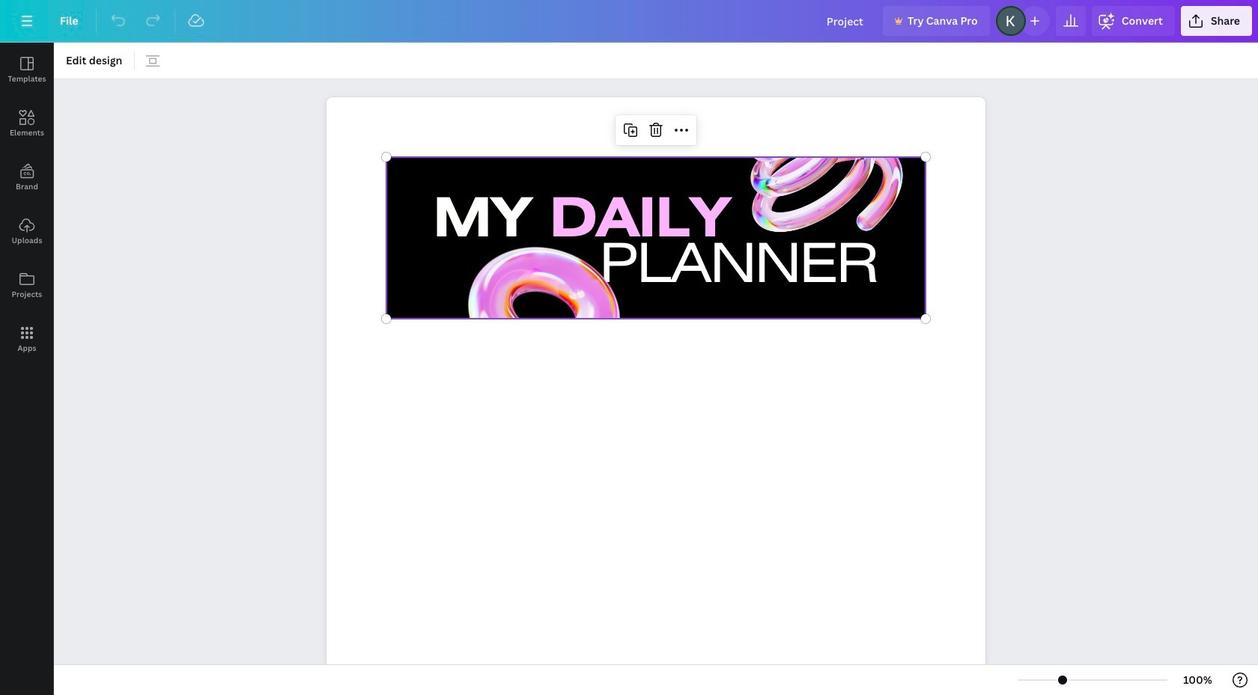 Task type: vqa. For each thing, say whether or not it's contained in the screenshot.
the Top level navigation element
no



Task type: describe. For each thing, give the bounding box(es) containing it.
Design title text field
[[815, 6, 877, 36]]

Zoom button
[[1174, 669, 1222, 693]]



Task type: locate. For each thing, give the bounding box(es) containing it.
main menu bar
[[0, 0, 1258, 43]]

side panel tab list
[[0, 43, 54, 366]]

None text field
[[327, 89, 986, 696]]



